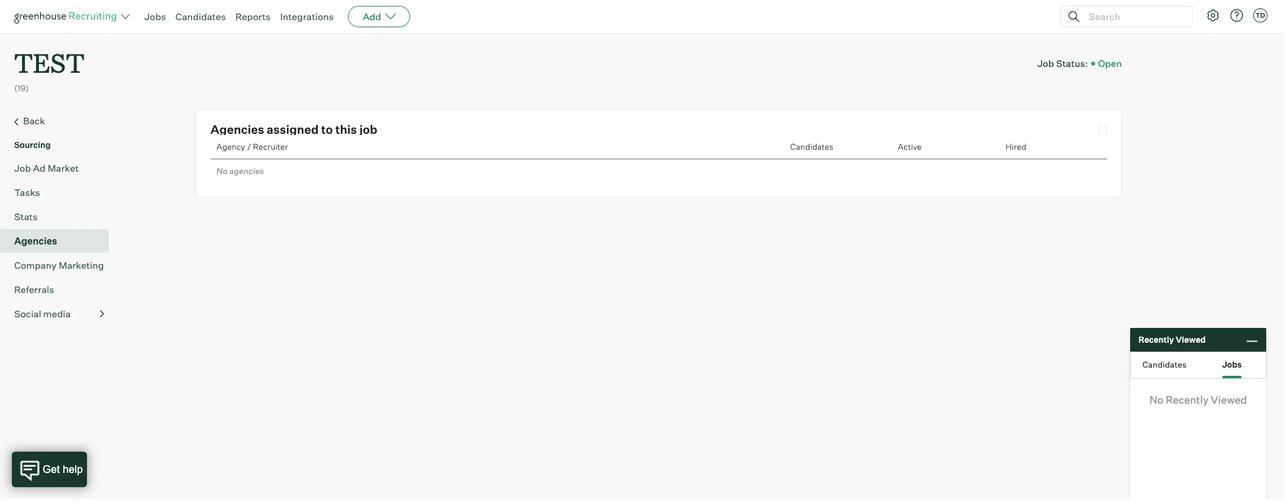 Task type: vqa. For each thing, say whether or not it's contained in the screenshot.
Department option
no



Task type: describe. For each thing, give the bounding box(es) containing it.
back
[[23, 115, 45, 127]]

configure image
[[1207, 8, 1221, 22]]

active
[[898, 142, 922, 152]]

recruiter
[[253, 142, 288, 152]]

this
[[335, 122, 357, 137]]

reports link
[[235, 11, 271, 22]]

back link
[[14, 113, 104, 129]]

social media link
[[14, 306, 104, 321]]

integrations
[[280, 11, 334, 22]]

reports
[[235, 11, 271, 22]]

job status:
[[1038, 57, 1089, 69]]

candidates link
[[176, 11, 226, 22]]

agencies
[[229, 166, 264, 176]]

test (19)
[[14, 45, 85, 93]]

agencies assigned to this job
[[211, 122, 378, 137]]

/
[[247, 142, 251, 152]]

agency
[[217, 142, 245, 152]]

company marketing
[[14, 259, 104, 271]]

status:
[[1057, 57, 1089, 69]]

td button
[[1254, 8, 1268, 22]]

referrals
[[14, 283, 54, 295]]

hired
[[1006, 142, 1027, 152]]

marketing
[[59, 259, 104, 271]]

media
[[43, 308, 71, 319]]

(19)
[[14, 83, 29, 93]]

recently viewed
[[1139, 335, 1206, 345]]

jobs link
[[144, 11, 166, 22]]

company
[[14, 259, 57, 271]]

job for job status:
[[1038, 57, 1055, 69]]

greenhouse recruiting image
[[14, 9, 121, 24]]

integrations link
[[280, 11, 334, 22]]

td button
[[1252, 6, 1270, 25]]

1 vertical spatial candidates
[[791, 142, 834, 152]]

0 vertical spatial candidates
[[176, 11, 226, 22]]



Task type: locate. For each thing, give the bounding box(es) containing it.
0 vertical spatial agencies
[[211, 122, 264, 137]]

agencies link
[[14, 234, 104, 248]]

candidates
[[176, 11, 226, 22], [791, 142, 834, 152], [1143, 359, 1187, 369]]

1 horizontal spatial viewed
[[1211, 393, 1248, 406]]

1 vertical spatial no
[[1150, 393, 1164, 406]]

1 horizontal spatial job
[[1038, 57, 1055, 69]]

0 vertical spatial job
[[1038, 57, 1055, 69]]

1 horizontal spatial candidates
[[791, 142, 834, 152]]

0 horizontal spatial job
[[14, 162, 31, 174]]

job left status:
[[1038, 57, 1055, 69]]

no for no agencies
[[217, 166, 228, 176]]

viewed
[[1176, 335, 1206, 345], [1211, 393, 1248, 406]]

0 horizontal spatial candidates
[[176, 11, 226, 22]]

no
[[217, 166, 228, 176], [1150, 393, 1164, 406]]

job ad market link
[[14, 161, 104, 175]]

2 horizontal spatial candidates
[[1143, 359, 1187, 369]]

tasks
[[14, 186, 40, 198]]

tab list
[[1131, 352, 1266, 378]]

1 vertical spatial viewed
[[1211, 393, 1248, 406]]

job inside job ad market link
[[14, 162, 31, 174]]

job for job ad market
[[14, 162, 31, 174]]

agencies for agencies assigned to this job
[[211, 122, 264, 137]]

add
[[363, 11, 381, 22]]

1 horizontal spatial no
[[1150, 393, 1164, 406]]

jobs up "no recently viewed"
[[1223, 359, 1242, 369]]

agencies inside the agencies link
[[14, 235, 57, 247]]

job
[[360, 122, 378, 137]]

assigned
[[267, 122, 319, 137]]

recently
[[1139, 335, 1175, 345], [1166, 393, 1209, 406]]

stats link
[[14, 209, 104, 224]]

0 horizontal spatial no
[[217, 166, 228, 176]]

1 vertical spatial jobs
[[1223, 359, 1242, 369]]

to
[[321, 122, 333, 137]]

open
[[1099, 57, 1122, 69]]

1 vertical spatial agencies
[[14, 235, 57, 247]]

0 vertical spatial no
[[217, 166, 228, 176]]

agencies up agency
[[211, 122, 264, 137]]

tab list containing candidates
[[1131, 352, 1266, 378]]

no for no recently viewed
[[1150, 393, 1164, 406]]

0 horizontal spatial jobs
[[144, 11, 166, 22]]

agencies for agencies
[[14, 235, 57, 247]]

social media
[[14, 308, 71, 319]]

Search text field
[[1086, 8, 1182, 25]]

add button
[[348, 6, 410, 27]]

agencies
[[211, 122, 264, 137], [14, 235, 57, 247]]

jobs
[[144, 11, 166, 22], [1223, 359, 1242, 369]]

test link
[[14, 33, 85, 82]]

social
[[14, 308, 41, 319]]

0 vertical spatial jobs
[[144, 11, 166, 22]]

no recently viewed
[[1150, 393, 1248, 406]]

job
[[1038, 57, 1055, 69], [14, 162, 31, 174]]

0 horizontal spatial agencies
[[14, 235, 57, 247]]

1 horizontal spatial jobs
[[1223, 359, 1242, 369]]

job ad market
[[14, 162, 79, 174]]

1 vertical spatial job
[[14, 162, 31, 174]]

1 horizontal spatial agencies
[[211, 122, 264, 137]]

no agencies
[[217, 166, 264, 176]]

sourcing
[[14, 140, 51, 150]]

agencies up company
[[14, 235, 57, 247]]

0 horizontal spatial viewed
[[1176, 335, 1206, 345]]

2 vertical spatial candidates
[[1143, 359, 1187, 369]]

test
[[14, 45, 85, 80]]

market
[[48, 162, 79, 174]]

stats
[[14, 211, 38, 222]]

agency / recruiter
[[217, 142, 288, 152]]

referrals link
[[14, 282, 104, 296]]

td
[[1256, 11, 1266, 20]]

ad
[[33, 162, 46, 174]]

0 vertical spatial viewed
[[1176, 335, 1206, 345]]

job left the ad
[[14, 162, 31, 174]]

jobs left candidates link
[[144, 11, 166, 22]]

1 vertical spatial recently
[[1166, 393, 1209, 406]]

company marketing link
[[14, 258, 104, 272]]

tasks link
[[14, 185, 104, 199]]

0 vertical spatial recently
[[1139, 335, 1175, 345]]



